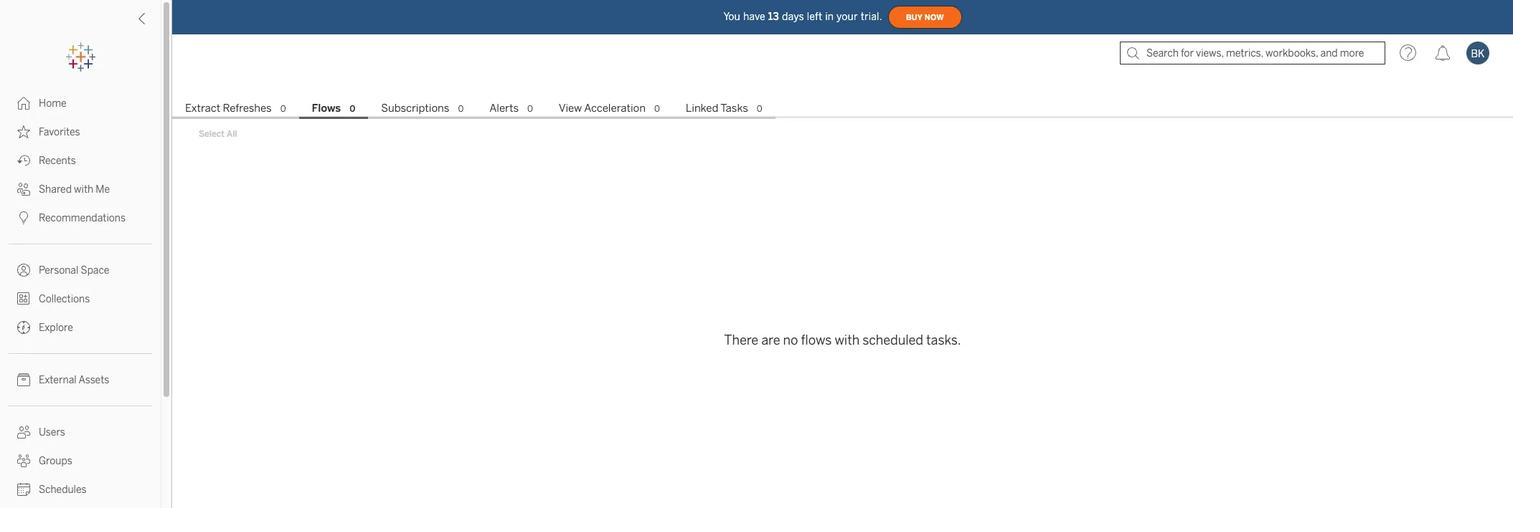 Task type: locate. For each thing, give the bounding box(es) containing it.
3 0 from the left
[[458, 104, 464, 114]]

scheduled
[[863, 333, 923, 348]]

sub-spaces tab list
[[172, 100, 1513, 119]]

with inside main content
[[835, 333, 860, 348]]

5 0 from the left
[[654, 104, 660, 114]]

Search for views, metrics, workbooks, and more text field
[[1120, 42, 1385, 65]]

0 left alerts on the left top
[[458, 104, 464, 114]]

assets
[[78, 375, 109, 387]]

personal space link
[[0, 256, 161, 285]]

subscriptions
[[381, 102, 449, 115]]

trial.
[[861, 10, 882, 23]]

recents
[[39, 155, 76, 167]]

0 right flows in the top of the page
[[350, 104, 355, 114]]

explore link
[[0, 314, 161, 342]]

6 0 from the left
[[757, 104, 762, 114]]

navigation panel element
[[0, 43, 161, 509]]

select all
[[199, 129, 237, 139]]

with left me
[[74, 184, 93, 196]]

there are no flows with scheduled tasks. main content
[[172, 72, 1513, 509]]

navigation
[[172, 98, 1513, 119]]

tasks.
[[926, 333, 961, 348]]

external assets
[[39, 375, 109, 387]]

me
[[96, 184, 110, 196]]

tasks
[[721, 102, 748, 115]]

0 right acceleration
[[654, 104, 660, 114]]

home link
[[0, 89, 161, 118]]

in
[[825, 10, 834, 23]]

users link
[[0, 418, 161, 447]]

explore
[[39, 322, 73, 334]]

0 for flows
[[350, 104, 355, 114]]

0 for view acceleration
[[654, 104, 660, 114]]

space
[[81, 265, 109, 277]]

0 right tasks
[[757, 104, 762, 114]]

alerts
[[489, 102, 519, 115]]

0 for alerts
[[527, 104, 533, 114]]

0 for linked tasks
[[757, 104, 762, 114]]

1 vertical spatial with
[[835, 333, 860, 348]]

with right flows
[[835, 333, 860, 348]]

buy
[[906, 13, 923, 22]]

you
[[724, 10, 740, 23]]

shared
[[39, 184, 72, 196]]

with
[[74, 184, 93, 196], [835, 333, 860, 348]]

shared with me link
[[0, 175, 161, 204]]

external
[[39, 375, 77, 387]]

view acceleration
[[559, 102, 646, 115]]

1 horizontal spatial with
[[835, 333, 860, 348]]

flows
[[312, 102, 341, 115]]

4 0 from the left
[[527, 104, 533, 114]]

extract
[[185, 102, 220, 115]]

0
[[280, 104, 286, 114], [350, 104, 355, 114], [458, 104, 464, 114], [527, 104, 533, 114], [654, 104, 660, 114], [757, 104, 762, 114]]

0 right "refreshes"
[[280, 104, 286, 114]]

collections
[[39, 293, 90, 306]]

0 horizontal spatial with
[[74, 184, 93, 196]]

shared with me
[[39, 184, 110, 196]]

acceleration
[[584, 102, 646, 115]]

main navigation. press the up and down arrow keys to access links. element
[[0, 89, 161, 509]]

recommendations
[[39, 212, 126, 225]]

all
[[227, 129, 237, 139]]

refreshes
[[223, 102, 272, 115]]

2 0 from the left
[[350, 104, 355, 114]]

0 right alerts on the left top
[[527, 104, 533, 114]]

buy now
[[906, 13, 944, 22]]

recommendations link
[[0, 204, 161, 232]]

1 0 from the left
[[280, 104, 286, 114]]

0 for subscriptions
[[458, 104, 464, 114]]

0 vertical spatial with
[[74, 184, 93, 196]]

schedules link
[[0, 476, 161, 504]]



Task type: vqa. For each thing, say whether or not it's contained in the screenshot.
the right with
yes



Task type: describe. For each thing, give the bounding box(es) containing it.
select all button
[[189, 126, 247, 143]]

groups
[[39, 456, 72, 468]]

home
[[39, 98, 67, 110]]

there are no flows with scheduled tasks.
[[724, 333, 961, 348]]

buy now button
[[888, 6, 962, 29]]

recents link
[[0, 146, 161, 175]]

you have 13 days left in your trial.
[[724, 10, 882, 23]]

0 for extract refreshes
[[280, 104, 286, 114]]

groups link
[[0, 447, 161, 476]]

flows
[[801, 333, 832, 348]]

are
[[761, 333, 780, 348]]

left
[[807, 10, 822, 23]]

users
[[39, 427, 65, 439]]

there
[[724, 333, 759, 348]]

favorites
[[39, 126, 80, 138]]

have
[[743, 10, 765, 23]]

your
[[837, 10, 858, 23]]

schedules
[[39, 484, 86, 496]]

personal space
[[39, 265, 109, 277]]

personal
[[39, 265, 78, 277]]

select
[[199, 129, 225, 139]]

view
[[559, 102, 582, 115]]

favorites link
[[0, 118, 161, 146]]

13
[[768, 10, 779, 23]]

no
[[783, 333, 798, 348]]

with inside main navigation. press the up and down arrow keys to access links. "element"
[[74, 184, 93, 196]]

now
[[925, 13, 944, 22]]

extract refreshes
[[185, 102, 272, 115]]

linked tasks
[[686, 102, 748, 115]]

days
[[782, 10, 804, 23]]

collections link
[[0, 285, 161, 314]]

linked
[[686, 102, 718, 115]]

navigation containing extract refreshes
[[172, 98, 1513, 119]]

external assets link
[[0, 366, 161, 395]]



